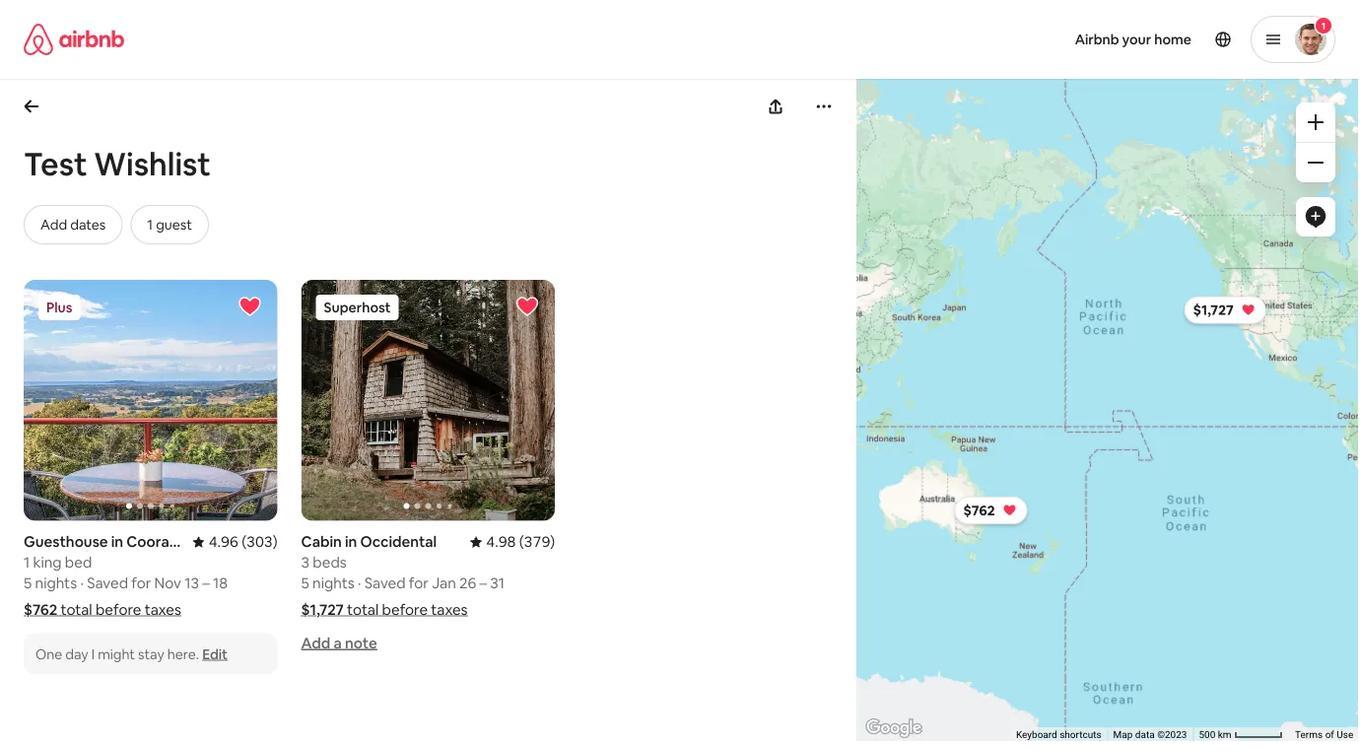 Task type: describe. For each thing, give the bounding box(es) containing it.
500 km
[[1199, 729, 1234, 741]]

4.98 out of 5 average rating,  379 reviews image
[[470, 533, 555, 552]]

cabin in occidental 3 beds 5 nights · saved for jan 26 – 31 $1,727 total before taxes
[[301, 533, 505, 620]]

dates
[[70, 216, 106, 234]]

beds
[[313, 553, 347, 572]]

google map
including 2 saved stays. region
[[813, 0, 1359, 741]]

remove from wishlist: cabin in occidental image
[[516, 295, 539, 318]]

terms of use
[[1295, 729, 1354, 741]]

bed
[[65, 553, 92, 572]]

home
[[1155, 31, 1192, 48]]

$762 button
[[955, 497, 1028, 524]]

i
[[91, 645, 95, 663]]

might
[[98, 645, 135, 663]]

· inside 'cabin in occidental 3 beds 5 nights · saved for jan 26 – 31 $1,727 total before taxes'
[[358, 574, 361, 593]]

$762 inside 1 king bed 5 nights · saved for nov 13 – 18 $762 total before taxes
[[24, 601, 57, 620]]

(379)
[[519, 533, 555, 552]]

terms
[[1295, 729, 1323, 741]]

here.
[[167, 645, 199, 663]]

occidental
[[360, 533, 437, 552]]

add a note
[[301, 634, 377, 653]]

add for add dates
[[40, 216, 67, 234]]

zoom in image
[[1308, 114, 1324, 130]]

guest
[[156, 216, 192, 234]]

one day i might stay here. edit
[[35, 645, 228, 663]]

saved inside 1 king bed 5 nights · saved for nov 13 – 18 $762 total before taxes
[[87, 574, 128, 593]]

nights inside 1 king bed 5 nights · saved for nov 13 – 18 $762 total before taxes
[[35, 574, 77, 593]]

one
[[35, 645, 62, 663]]

airbnb your home link
[[1063, 19, 1204, 60]]

$1,727 inside 'cabin in occidental 3 beds 5 nights · saved for jan 26 – 31 $1,727 total before taxes'
[[301, 601, 344, 620]]

group for 4.98 (379)
[[301, 280, 555, 521]]

31
[[490, 574, 505, 593]]

18
[[213, 574, 228, 593]]

terms of use link
[[1295, 729, 1354, 741]]

taxes inside 'cabin in occidental 3 beds 5 nights · saved for jan 26 – 31 $1,727 total before taxes'
[[431, 601, 468, 620]]

edit button
[[202, 645, 228, 663]]

for inside 1 king bed 5 nights · saved for nov 13 – 18 $762 total before taxes
[[131, 574, 151, 593]]

1 guest
[[147, 216, 192, 234]]

zoom out image
[[1308, 155, 1324, 171]]

nov
[[154, 574, 181, 593]]

km
[[1218, 729, 1232, 741]]

stay
[[138, 645, 164, 663]]

5 inside 'cabin in occidental 3 beds 5 nights · saved for jan 26 – 31 $1,727 total before taxes'
[[301, 574, 309, 593]]

– inside 1 king bed 5 nights · saved for nov 13 – 18 $762 total before taxes
[[202, 574, 210, 593]]

before inside 1 king bed 5 nights · saved for nov 13 – 18 $762 total before taxes
[[96, 601, 141, 620]]



Task type: vqa. For each thing, say whether or not it's contained in the screenshot.
bottom Add
yes



Task type: locate. For each thing, give the bounding box(es) containing it.
1 horizontal spatial nights
[[313, 574, 355, 593]]

taxes down the nov
[[145, 601, 181, 620]]

1 button
[[1251, 16, 1336, 63]]

0 horizontal spatial saved
[[87, 574, 128, 593]]

0 horizontal spatial taxes
[[145, 601, 181, 620]]

2 total from the left
[[347, 601, 379, 620]]

1 saved from the left
[[87, 574, 128, 593]]

5 inside 1 king bed 5 nights · saved for nov 13 – 18 $762 total before taxes
[[24, 574, 32, 593]]

1 for 1 guest
[[147, 216, 153, 234]]

1 horizontal spatial $762
[[963, 502, 995, 520]]

in
[[345, 533, 357, 552]]

2 group from the left
[[301, 280, 555, 521]]

before
[[96, 601, 141, 620], [382, 601, 428, 620]]

test wishlist
[[24, 143, 211, 184]]

group
[[24, 280, 278, 521], [301, 280, 555, 521]]

before inside 'cabin in occidental 3 beds 5 nights · saved for jan 26 – 31 $1,727 total before taxes'
[[382, 601, 428, 620]]

4.96 (303)
[[209, 533, 278, 552]]

1 vertical spatial $1,727
[[301, 601, 344, 620]]

1 horizontal spatial taxes
[[431, 601, 468, 620]]

0 vertical spatial $762
[[963, 502, 995, 520]]

wishlist
[[94, 143, 211, 184]]

for inside 'cabin in occidental 3 beds 5 nights · saved for jan 26 – 31 $1,727 total before taxes'
[[409, 574, 429, 593]]

13
[[185, 574, 199, 593]]

1 taxes from the left
[[145, 601, 181, 620]]

2 – from the left
[[480, 574, 487, 593]]

test
[[24, 143, 87, 184]]

edit
[[202, 645, 228, 663]]

0 horizontal spatial –
[[202, 574, 210, 593]]

add inside dropdown button
[[40, 216, 67, 234]]

1 vertical spatial $762
[[24, 601, 57, 620]]

add dates button
[[24, 205, 123, 244]]

1
[[1322, 19, 1326, 32], [147, 216, 153, 234], [24, 553, 30, 572]]

1 guest button
[[130, 205, 209, 244]]

– right 13
[[202, 574, 210, 593]]

1 left king
[[24, 553, 30, 572]]

add left "dates"
[[40, 216, 67, 234]]

for left the nov
[[131, 574, 151, 593]]

1 nights from the left
[[35, 574, 77, 593]]

2 saved from the left
[[365, 574, 406, 593]]

1 horizontal spatial 1
[[147, 216, 153, 234]]

4.98 (379)
[[486, 533, 555, 552]]

day
[[65, 645, 88, 663]]

$1,727 inside button
[[1193, 301, 1234, 319]]

$1,727
[[1193, 301, 1234, 319], [301, 601, 344, 620]]

0 horizontal spatial add
[[40, 216, 67, 234]]

0 horizontal spatial 1
[[24, 553, 30, 572]]

total inside 'cabin in occidental 3 beds 5 nights · saved for jan 26 – 31 $1,727 total before taxes'
[[347, 601, 379, 620]]

remove from wishlist: guesthouse in coorabell image
[[238, 295, 262, 318]]

taxes inside 1 king bed 5 nights · saved for nov 13 – 18 $762 total before taxes
[[145, 601, 181, 620]]

· inside 1 king bed 5 nights · saved for nov 13 – 18 $762 total before taxes
[[80, 574, 84, 593]]

4.96 out of 5 average rating,  303 reviews image
[[193, 533, 278, 552]]

1 horizontal spatial total
[[347, 601, 379, 620]]

2 horizontal spatial 1
[[1322, 19, 1326, 32]]

0 vertical spatial $1,727
[[1193, 301, 1234, 319]]

keyboard
[[1016, 729, 1057, 741]]

0 horizontal spatial ·
[[80, 574, 84, 593]]

26
[[459, 574, 476, 593]]

0 horizontal spatial nights
[[35, 574, 77, 593]]

1 horizontal spatial group
[[301, 280, 555, 521]]

data
[[1135, 729, 1155, 741]]

1 horizontal spatial add
[[301, 634, 331, 653]]

saved inside 'cabin in occidental 3 beds 5 nights · saved for jan 26 – 31 $1,727 total before taxes'
[[365, 574, 406, 593]]

use
[[1337, 729, 1354, 741]]

total
[[61, 601, 92, 620], [347, 601, 379, 620]]

1 left guest at the left top of the page
[[147, 216, 153, 234]]

0 horizontal spatial 5
[[24, 574, 32, 593]]

for left jan
[[409, 574, 429, 593]]

1 total from the left
[[61, 601, 92, 620]]

nights inside 'cabin in occidental 3 beds 5 nights · saved for jan 26 – 31 $1,727 total before taxes'
[[313, 574, 355, 593]]

1 horizontal spatial before
[[382, 601, 428, 620]]

(303)
[[242, 533, 278, 552]]

1 – from the left
[[202, 574, 210, 593]]

4.98
[[486, 533, 516, 552]]

add dates
[[40, 216, 106, 234]]

·
[[80, 574, 84, 593], [358, 574, 361, 593]]

map data ©2023
[[1113, 729, 1187, 741]]

0 horizontal spatial for
[[131, 574, 151, 593]]

saved down bed
[[87, 574, 128, 593]]

0 horizontal spatial total
[[61, 601, 92, 620]]

1 horizontal spatial for
[[409, 574, 429, 593]]

airbnb
[[1075, 31, 1120, 48]]

add for add a note
[[301, 634, 331, 653]]

total up day
[[61, 601, 92, 620]]

1 horizontal spatial saved
[[365, 574, 406, 593]]

– left 31
[[480, 574, 487, 593]]

1 horizontal spatial 5
[[301, 574, 309, 593]]

2 for from the left
[[409, 574, 429, 593]]

taxes
[[145, 601, 181, 620], [431, 601, 468, 620]]

· down bed
[[80, 574, 84, 593]]

©2023
[[1157, 729, 1187, 741]]

1 for 1 king bed 5 nights · saved for nov 13 – 18 $762 total before taxes
[[24, 553, 30, 572]]

0 vertical spatial 1
[[1322, 19, 1326, 32]]

0 vertical spatial add
[[40, 216, 67, 234]]

1 up 'zoom in' icon
[[1322, 19, 1326, 32]]

google image
[[861, 716, 926, 741]]

your
[[1122, 31, 1152, 48]]

keyboard shortcuts
[[1016, 729, 1102, 741]]

keyboard shortcuts button
[[1016, 728, 1102, 741]]

$762
[[963, 502, 995, 520], [24, 601, 57, 620]]

0 horizontal spatial before
[[96, 601, 141, 620]]

–
[[202, 574, 210, 593], [480, 574, 487, 593]]

– inside 'cabin in occidental 3 beds 5 nights · saved for jan 26 – 31 $1,727 total before taxes'
[[480, 574, 487, 593]]

add left a
[[301, 634, 331, 653]]

a
[[334, 634, 342, 653]]

taxes down jan
[[431, 601, 468, 620]]

saved down occidental
[[365, 574, 406, 593]]

group for 4.96 (303)
[[24, 280, 278, 521]]

of
[[1325, 729, 1334, 741]]

$1,727 button
[[1185, 296, 1266, 324]]

2 vertical spatial 1
[[24, 553, 30, 572]]

500 km button
[[1193, 728, 1289, 741]]

2 nights from the left
[[313, 574, 355, 593]]

note
[[345, 634, 377, 653]]

cabin
[[301, 533, 342, 552]]

add a place to the map image
[[1304, 205, 1328, 229]]

1 group from the left
[[24, 280, 278, 521]]

before up might
[[96, 601, 141, 620]]

before down occidental
[[382, 601, 428, 620]]

1 vertical spatial add
[[301, 634, 331, 653]]

1 for from the left
[[131, 574, 151, 593]]

1 5 from the left
[[24, 574, 32, 593]]

total inside 1 king bed 5 nights · saved for nov 13 – 18 $762 total before taxes
[[61, 601, 92, 620]]

3
[[301, 553, 310, 572]]

2 taxes from the left
[[431, 601, 468, 620]]

0 horizontal spatial $1,727
[[301, 601, 344, 620]]

1 king bed 5 nights · saved for nov 13 – 18 $762 total before taxes
[[24, 553, 228, 620]]

1 inside dropdown button
[[1322, 19, 1326, 32]]

4.96
[[209, 533, 238, 552]]

$762 inside button
[[963, 502, 995, 520]]

2 5 from the left
[[301, 574, 309, 593]]

1 vertical spatial 1
[[147, 216, 153, 234]]

airbnb your home
[[1075, 31, 1192, 48]]

jan
[[432, 574, 456, 593]]

shortcuts
[[1060, 729, 1102, 741]]

saved
[[87, 574, 128, 593], [365, 574, 406, 593]]

0 horizontal spatial group
[[24, 280, 278, 521]]

king
[[33, 553, 62, 572]]

add a note button
[[301, 634, 377, 653]]

nights
[[35, 574, 77, 593], [313, 574, 355, 593]]

profile element
[[703, 0, 1336, 79]]

total up note
[[347, 601, 379, 620]]

1 · from the left
[[80, 574, 84, 593]]

1 inside 1 king bed 5 nights · saved for nov 13 – 18 $762 total before taxes
[[24, 553, 30, 572]]

· down occidental
[[358, 574, 361, 593]]

1 horizontal spatial $1,727
[[1193, 301, 1234, 319]]

for
[[131, 574, 151, 593], [409, 574, 429, 593]]

1 horizontal spatial –
[[480, 574, 487, 593]]

2 before from the left
[[382, 601, 428, 620]]

nights down the beds
[[313, 574, 355, 593]]

1 for 1
[[1322, 19, 1326, 32]]

0 horizontal spatial $762
[[24, 601, 57, 620]]

nights down king
[[35, 574, 77, 593]]

map
[[1113, 729, 1133, 741]]

1 before from the left
[[96, 601, 141, 620]]

1 inside dropdown button
[[147, 216, 153, 234]]

1 horizontal spatial ·
[[358, 574, 361, 593]]

add
[[40, 216, 67, 234], [301, 634, 331, 653]]

500
[[1199, 729, 1216, 741]]

5
[[24, 574, 32, 593], [301, 574, 309, 593]]

2 · from the left
[[358, 574, 361, 593]]



